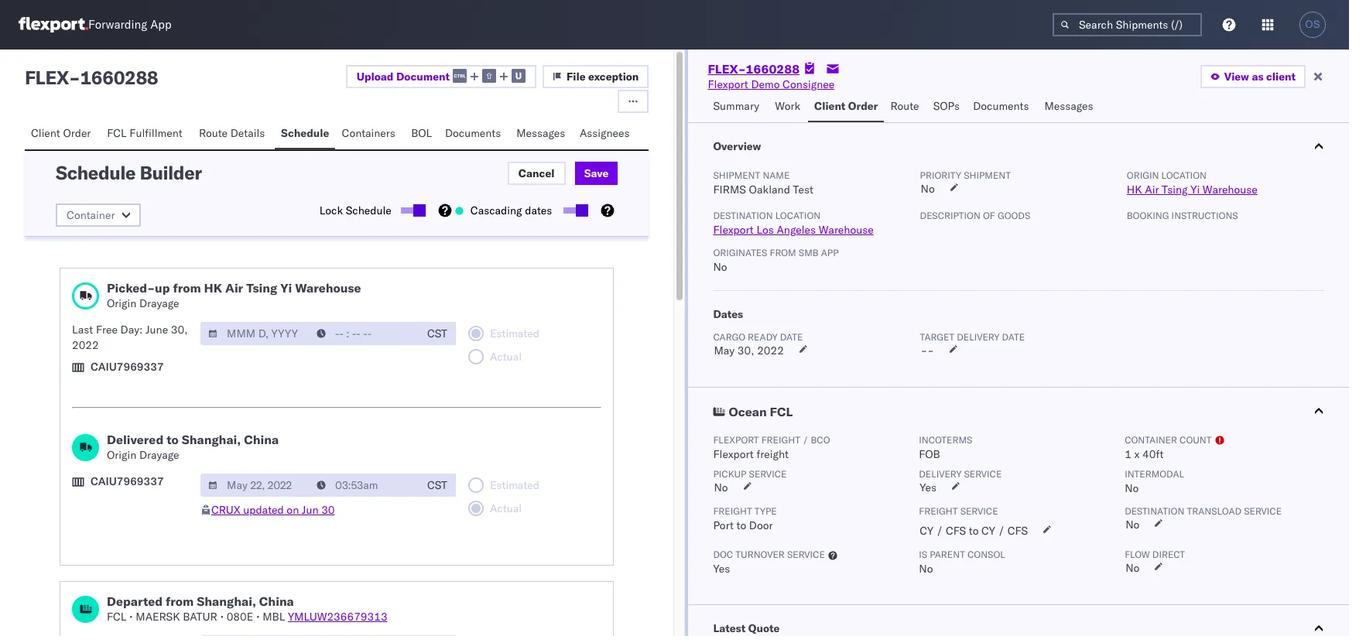 Task type: vqa. For each thing, say whether or not it's contained in the screenshot.


Task type: describe. For each thing, give the bounding box(es) containing it.
china for departed from shanghai, china
[[259, 594, 294, 610]]

no inside intermodal no
[[1125, 482, 1140, 496]]

origin inside origin location hk air tsing yi warehouse
[[1128, 170, 1160, 181]]

2 • from the left
[[220, 610, 224, 624]]

0 vertical spatial app
[[150, 17, 172, 32]]

batur
[[183, 610, 217, 624]]

0 horizontal spatial messages button
[[511, 119, 574, 149]]

container for container
[[67, 208, 115, 222]]

builder
[[140, 161, 202, 184]]

1 horizontal spatial 30,
[[738, 344, 755, 358]]

air inside origin location hk air tsing yi warehouse
[[1146, 183, 1160, 197]]

1 cy from the left
[[920, 524, 934, 538]]

client
[[1267, 70, 1297, 84]]

crux
[[211, 503, 241, 517]]

1 horizontal spatial client order button
[[809, 92, 885, 122]]

warehouse inside picked-up from hk air tsing yi warehouse origin drayage
[[295, 280, 361, 296]]

to for freight type port to door
[[737, 519, 747, 533]]

priority
[[921, 170, 962, 181]]

ymluw236679313 button
[[288, 610, 388, 624]]

doc
[[714, 549, 734, 561]]

client order for leftmost client order button
[[31, 126, 91, 140]]

flexport freight / bco flexport freight
[[714, 434, 831, 462]]

1 horizontal spatial 1660288
[[746, 61, 800, 77]]

service up service
[[965, 469, 1002, 480]]

destination transload service
[[1125, 506, 1283, 517]]

hk inside origin location hk air tsing yi warehouse
[[1128, 183, 1143, 197]]

departed from shanghai, china fcl • maersk batur • 080e • mbl ymluw236679313
[[107, 594, 388, 624]]

schedule for schedule
[[281, 126, 330, 140]]

080e
[[227, 610, 253, 624]]

1 horizontal spatial order
[[849, 99, 879, 113]]

location for angeles
[[776, 210, 821, 222]]

pickup
[[714, 469, 747, 480]]

shipment
[[964, 170, 1011, 181]]

2022 inside last free day: june 30, 2022
[[72, 338, 99, 352]]

originates
[[714, 247, 768, 259]]

containers
[[342, 126, 396, 140]]

latest quote button
[[689, 606, 1350, 637]]

0 vertical spatial freight
[[762, 434, 801, 446]]

to for cy / cfs to cy / cfs
[[970, 524, 979, 538]]

cy / cfs to cy / cfs
[[920, 524, 1029, 538]]

destination for flexport
[[714, 210, 773, 222]]

from for smb
[[770, 247, 797, 259]]

service down flexport freight / bco flexport freight
[[749, 469, 787, 480]]

1 horizontal spatial yes
[[920, 481, 937, 495]]

cancel button
[[508, 162, 566, 185]]

is parent consol no
[[920, 549, 1006, 576]]

fob
[[920, 448, 941, 462]]

forwarding app link
[[19, 17, 172, 33]]

to inside delivered to shanghai, china origin drayage
[[167, 432, 179, 448]]

overview
[[714, 139, 762, 153]]

sops
[[934, 99, 960, 113]]

picked-
[[107, 280, 155, 296]]

jun
[[302, 503, 319, 517]]

0 horizontal spatial client
[[31, 126, 60, 140]]

flex
[[25, 66, 69, 89]]

target
[[921, 331, 955, 343]]

from inside picked-up from hk air tsing yi warehouse origin drayage
[[173, 280, 201, 296]]

bol
[[411, 126, 432, 140]]

up
[[155, 280, 170, 296]]

may
[[714, 344, 735, 358]]

upload
[[357, 69, 394, 83]]

route for route details
[[199, 126, 228, 140]]

flexport demo consignee link
[[708, 77, 835, 92]]

MMM D, YYYY text field
[[201, 322, 311, 345]]

drayage inside picked-up from hk air tsing yi warehouse origin drayage
[[139, 297, 179, 311]]

count
[[1180, 434, 1212, 446]]

angeles
[[777, 223, 816, 237]]

assignees button
[[574, 119, 639, 149]]

dates
[[525, 204, 553, 218]]

date for --
[[1003, 331, 1025, 343]]

MMM D, YYYY text field
[[201, 474, 311, 497]]

flexport up 'pickup'
[[714, 448, 754, 462]]

delivery
[[957, 331, 1000, 343]]

departed
[[107, 594, 163, 610]]

- for flex
[[69, 66, 80, 89]]

messages for the left messages button
[[517, 126, 566, 140]]

1 • from the left
[[129, 610, 133, 624]]

assignees
[[580, 126, 630, 140]]

no down flow
[[1126, 562, 1140, 575]]

summary button
[[707, 92, 769, 122]]

1 vertical spatial freight
[[757, 448, 789, 462]]

1 cfs from the left
[[946, 524, 967, 538]]

1 caiu7969337 from the top
[[91, 360, 164, 374]]

2 horizontal spatial /
[[999, 524, 1005, 538]]

free
[[96, 323, 118, 337]]

description
[[921, 210, 981, 222]]

freight service
[[920, 506, 999, 517]]

incoterms fob
[[920, 434, 973, 462]]

flow direct
[[1125, 549, 1186, 561]]

from for shanghai,
[[166, 594, 194, 610]]

documents for rightmost documents button
[[974, 99, 1030, 113]]

route details button
[[193, 119, 275, 149]]

view as client
[[1225, 70, 1297, 84]]

save
[[584, 167, 609, 180]]

route button
[[885, 92, 928, 122]]

container for container count
[[1125, 434, 1178, 446]]

no down 'priority'
[[921, 182, 935, 196]]

1
[[1125, 448, 1132, 462]]

1 vertical spatial yes
[[714, 562, 730, 576]]

x
[[1135, 448, 1140, 462]]

direct
[[1153, 549, 1186, 561]]

port
[[714, 519, 734, 533]]

flex-
[[708, 61, 746, 77]]

2 cfs from the left
[[1008, 524, 1029, 538]]

delivered
[[107, 432, 164, 448]]

los
[[757, 223, 774, 237]]

goods
[[998, 210, 1031, 222]]

- for -
[[928, 344, 935, 358]]

consol
[[968, 549, 1006, 561]]

oakland
[[749, 183, 791, 197]]

fcl inside button
[[107, 126, 127, 140]]

lock schedule
[[320, 204, 392, 218]]

instructions
[[1172, 210, 1239, 222]]

1 horizontal spatial 2022
[[758, 344, 784, 358]]

intermodal no
[[1125, 469, 1185, 496]]

firms
[[714, 183, 747, 197]]

hk air tsing yi warehouse link
[[1128, 183, 1258, 197]]

origin inside delivered to shanghai, china origin drayage
[[107, 448, 137, 462]]

freight for freight service
[[920, 506, 958, 517]]

cst for mmm d, yyyy text box
[[428, 327, 448, 341]]

container count
[[1125, 434, 1212, 446]]

0 horizontal spatial client order button
[[25, 119, 101, 149]]

smb
[[799, 247, 819, 259]]

view
[[1225, 70, 1250, 84]]

target delivery date
[[921, 331, 1025, 343]]

may 30, 2022
[[714, 344, 784, 358]]

location for tsing
[[1162, 170, 1207, 181]]

forwarding
[[88, 17, 147, 32]]

booking instructions
[[1128, 210, 1239, 222]]

shipment
[[714, 170, 761, 181]]

client order for the rightmost client order button
[[815, 99, 879, 113]]

-- : -- -- text field for mmm d, yyyy text box
[[309, 322, 419, 345]]

1 horizontal spatial messages button
[[1039, 92, 1102, 122]]

dates
[[714, 307, 744, 321]]

containers button
[[336, 119, 405, 149]]

flex-1660288
[[708, 61, 800, 77]]

yi inside picked-up from hk air tsing yi warehouse origin drayage
[[281, 280, 292, 296]]

flexport inside "destination location flexport los angeles warehouse"
[[714, 223, 754, 237]]

fcl inside departed from shanghai, china fcl • maersk batur • 080e • mbl ymluw236679313
[[107, 610, 127, 624]]

view as client button
[[1201, 65, 1307, 88]]



Task type: locate. For each thing, give the bounding box(es) containing it.
tsing inside origin location hk air tsing yi warehouse
[[1163, 183, 1189, 197]]

is
[[920, 549, 928, 561]]

cy
[[920, 524, 934, 538], [982, 524, 996, 538]]

2 horizontal spatial schedule
[[346, 204, 392, 218]]

to right port
[[737, 519, 747, 533]]

crux updated on jun 30 button
[[211, 503, 335, 517]]

service right turnover
[[788, 549, 825, 561]]

0 horizontal spatial app
[[150, 17, 172, 32]]

delivery
[[920, 469, 962, 480]]

tsing
[[1163, 183, 1189, 197], [246, 280, 277, 296]]

/ inside flexport freight / bco flexport freight
[[803, 434, 809, 446]]

crux updated on jun 30
[[211, 503, 335, 517]]

yi up mmm d, yyyy text box
[[281, 280, 292, 296]]

client order button down consignee
[[809, 92, 885, 122]]

turnover
[[736, 549, 785, 561]]

1 horizontal spatial to
[[737, 519, 747, 533]]

1 vertical spatial warehouse
[[819, 223, 874, 237]]

1 vertical spatial caiu7969337
[[91, 475, 164, 489]]

schedule inside button
[[281, 126, 330, 140]]

upload document button
[[346, 65, 537, 88]]

freight up pickup service
[[757, 448, 789, 462]]

client order down flex
[[31, 126, 91, 140]]

details
[[231, 126, 265, 140]]

no down intermodal at right
[[1125, 482, 1140, 496]]

location up the hk air tsing yi warehouse "link"
[[1162, 170, 1207, 181]]

sops button
[[928, 92, 967, 122]]

air up booking
[[1146, 183, 1160, 197]]

0 horizontal spatial 30,
[[171, 323, 188, 337]]

destination inside "destination location flexport los angeles warehouse"
[[714, 210, 773, 222]]

shanghai, for to
[[182, 432, 241, 448]]

0 horizontal spatial tsing
[[246, 280, 277, 296]]

1 horizontal spatial cfs
[[1008, 524, 1029, 538]]

origin location hk air tsing yi warehouse
[[1128, 170, 1258, 197]]

date for may 30, 2022
[[781, 331, 803, 343]]

2 -- : -- -- text field from the top
[[309, 474, 419, 497]]

1 horizontal spatial schedule
[[281, 126, 330, 140]]

1 horizontal spatial destination
[[1125, 506, 1185, 517]]

freight down delivery
[[920, 506, 958, 517]]

0 vertical spatial cst
[[428, 327, 448, 341]]

1 vertical spatial air
[[225, 280, 243, 296]]

yes down doc
[[714, 562, 730, 576]]

route left details
[[199, 126, 228, 140]]

to inside freight type port to door
[[737, 519, 747, 533]]

air inside picked-up from hk air tsing yi warehouse origin drayage
[[225, 280, 243, 296]]

0 vertical spatial drayage
[[139, 297, 179, 311]]

1 vertical spatial 30,
[[738, 344, 755, 358]]

hk inside picked-up from hk air tsing yi warehouse origin drayage
[[204, 280, 222, 296]]

destination down intermodal no
[[1125, 506, 1185, 517]]

to down service
[[970, 524, 979, 538]]

0 vertical spatial hk
[[1128, 183, 1143, 197]]

freight for freight type port to door
[[714, 506, 753, 517]]

booking
[[1128, 210, 1170, 222]]

client order down consignee
[[815, 99, 879, 113]]

to right delivered
[[167, 432, 179, 448]]

1 drayage from the top
[[139, 297, 179, 311]]

hk up booking
[[1128, 183, 1143, 197]]

fcl right ocean
[[770, 404, 793, 420]]

/ up consol
[[999, 524, 1005, 538]]

of
[[984, 210, 996, 222]]

0 vertical spatial schedule
[[281, 126, 330, 140]]

0 horizontal spatial location
[[776, 210, 821, 222]]

0 horizontal spatial container
[[67, 208, 115, 222]]

june
[[146, 323, 168, 337]]

2022 down ready
[[758, 344, 784, 358]]

1 date from the left
[[781, 331, 803, 343]]

yes down delivery
[[920, 481, 937, 495]]

2 freight from the left
[[920, 506, 958, 517]]

no down is
[[920, 562, 934, 576]]

from down "flexport los angeles warehouse" link
[[770, 247, 797, 259]]

drayage down delivered
[[139, 448, 179, 462]]

no down originates
[[714, 260, 728, 274]]

flexport demo consignee
[[708, 77, 835, 91]]

fcl down departed
[[107, 610, 127, 624]]

name
[[763, 170, 790, 181]]

2022 down "last"
[[72, 338, 99, 352]]

ready
[[748, 331, 778, 343]]

1660288 down forwarding
[[80, 66, 158, 89]]

0 horizontal spatial air
[[225, 280, 243, 296]]

documents button right bol
[[439, 119, 511, 149]]

1 vertical spatial hk
[[204, 280, 222, 296]]

1 vertical spatial location
[[776, 210, 821, 222]]

2 cy from the left
[[982, 524, 996, 538]]

messages up the overview button
[[1045, 99, 1094, 113]]

1 vertical spatial china
[[259, 594, 294, 610]]

None checkbox
[[401, 208, 423, 214], [564, 208, 586, 214], [401, 208, 423, 214], [564, 208, 586, 214]]

originates from smb app no
[[714, 247, 839, 274]]

• left mbl
[[256, 610, 260, 624]]

1 horizontal spatial /
[[937, 524, 944, 538]]

caiu7969337 down delivered
[[91, 475, 164, 489]]

destination for service
[[1125, 506, 1185, 517]]

•
[[129, 610, 133, 624], [220, 610, 224, 624], [256, 610, 260, 624]]

0 horizontal spatial schedule
[[56, 161, 136, 184]]

1 horizontal spatial •
[[220, 610, 224, 624]]

0 horizontal spatial destination
[[714, 210, 773, 222]]

2 caiu7969337 from the top
[[91, 475, 164, 489]]

origin up booking
[[1128, 170, 1160, 181]]

air up mmm d, yyyy text box
[[225, 280, 243, 296]]

0 horizontal spatial to
[[167, 432, 179, 448]]

tsing up mmm d, yyyy text box
[[246, 280, 277, 296]]

2 vertical spatial schedule
[[346, 204, 392, 218]]

mbl
[[263, 610, 285, 624]]

cargo ready date
[[714, 331, 803, 343]]

caiu7969337
[[91, 360, 164, 374], [91, 475, 164, 489]]

1 horizontal spatial documents
[[974, 99, 1030, 113]]

1 vertical spatial client
[[31, 126, 60, 140]]

0 horizontal spatial /
[[803, 434, 809, 446]]

30, inside last free day: june 30, 2022
[[171, 323, 188, 337]]

china for delivered to shanghai, china
[[244, 432, 279, 448]]

40ft
[[1143, 448, 1164, 462]]

delivery service
[[920, 469, 1002, 480]]

overview button
[[689, 123, 1350, 170]]

2 horizontal spatial to
[[970, 524, 979, 538]]

route for route
[[891, 99, 920, 113]]

shanghai, inside delivered to shanghai, china origin drayage
[[182, 432, 241, 448]]

2 vertical spatial origin
[[107, 448, 137, 462]]

0 horizontal spatial 1660288
[[80, 66, 158, 89]]

-- : -- -- text field
[[309, 322, 419, 345], [309, 474, 419, 497]]

location up the angeles
[[776, 210, 821, 222]]

shanghai, for from
[[197, 594, 256, 610]]

30,
[[171, 323, 188, 337], [738, 344, 755, 358]]

1 horizontal spatial container
[[1125, 434, 1178, 446]]

schedule up container button
[[56, 161, 136, 184]]

1 vertical spatial container
[[1125, 434, 1178, 446]]

fcl fulfillment
[[107, 126, 182, 140]]

0 vertical spatial caiu7969337
[[91, 360, 164, 374]]

0 horizontal spatial freight
[[714, 506, 753, 517]]

drayage inside delivered to shanghai, china origin drayage
[[139, 448, 179, 462]]

location
[[1162, 170, 1207, 181], [776, 210, 821, 222]]

0 vertical spatial -- : -- -- text field
[[309, 322, 419, 345]]

0 vertical spatial client
[[815, 99, 846, 113]]

2 horizontal spatial •
[[256, 610, 260, 624]]

priority shipment
[[921, 170, 1011, 181]]

0 horizontal spatial documents button
[[439, 119, 511, 149]]

from up batur
[[166, 594, 194, 610]]

fcl left fulfillment
[[107, 126, 127, 140]]

0 horizontal spatial route
[[199, 126, 228, 140]]

1 horizontal spatial warehouse
[[819, 223, 874, 237]]

1 vertical spatial from
[[173, 280, 201, 296]]

0 horizontal spatial order
[[63, 126, 91, 140]]

from right 'up'
[[173, 280, 201, 296]]

0 vertical spatial container
[[67, 208, 115, 222]]

messages
[[1045, 99, 1094, 113], [517, 126, 566, 140]]

1 freight from the left
[[714, 506, 753, 517]]

1660288 up flexport demo consignee
[[746, 61, 800, 77]]

documents for documents button to the left
[[445, 126, 501, 140]]

documents right bol button
[[445, 126, 501, 140]]

on
[[287, 503, 299, 517]]

date right ready
[[781, 331, 803, 343]]

hk right 'up'
[[204, 280, 222, 296]]

30, right june
[[171, 323, 188, 337]]

tsing up booking instructions
[[1163, 183, 1189, 197]]

schedule for schedule builder
[[56, 161, 136, 184]]

no up flow
[[1126, 518, 1140, 532]]

messages up cancel button
[[517, 126, 566, 140]]

2 horizontal spatial warehouse
[[1203, 183, 1258, 197]]

shanghai, up '080e'
[[197, 594, 256, 610]]

picked-up from hk air tsing yi warehouse origin drayage
[[107, 280, 361, 311]]

1 vertical spatial cst
[[428, 479, 448, 493]]

ocean
[[729, 404, 767, 420]]

0 vertical spatial origin
[[1128, 170, 1160, 181]]

cy down service
[[982, 524, 996, 538]]

2 vertical spatial fcl
[[107, 610, 127, 624]]

client order button down flex
[[25, 119, 101, 149]]

app right the smb
[[822, 247, 839, 259]]

-- : -- -- text field for mmm d, yyyy text field
[[309, 474, 419, 497]]

document
[[396, 69, 450, 83]]

yi inside origin location hk air tsing yi warehouse
[[1191, 183, 1201, 197]]

0 vertical spatial destination
[[714, 210, 773, 222]]

messages button up cancel button
[[511, 119, 574, 149]]

0 vertical spatial messages
[[1045, 99, 1094, 113]]

1 vertical spatial shanghai,
[[197, 594, 256, 610]]

app right forwarding
[[150, 17, 172, 32]]

2 vertical spatial from
[[166, 594, 194, 610]]

1 vertical spatial route
[[199, 126, 228, 140]]

• left '080e'
[[220, 610, 224, 624]]

shanghai, inside departed from shanghai, china fcl • maersk batur • 080e • mbl ymluw236679313
[[197, 594, 256, 610]]

freight inside freight type port to door
[[714, 506, 753, 517]]

destination up los
[[714, 210, 773, 222]]

0 horizontal spatial •
[[129, 610, 133, 624]]

cst
[[428, 327, 448, 341], [428, 479, 448, 493]]

2 vertical spatial warehouse
[[295, 280, 361, 296]]

cfs
[[946, 524, 967, 538], [1008, 524, 1029, 538]]

0 horizontal spatial cfs
[[946, 524, 967, 538]]

1 horizontal spatial messages
[[1045, 99, 1094, 113]]

client down consignee
[[815, 99, 846, 113]]

hk
[[1128, 183, 1143, 197], [204, 280, 222, 296]]

documents up the overview button
[[974, 99, 1030, 113]]

flex - 1660288
[[25, 66, 158, 89]]

0 vertical spatial client order
[[815, 99, 879, 113]]

0 horizontal spatial yes
[[714, 562, 730, 576]]

service right the transload
[[1245, 506, 1283, 517]]

flexport down flex-
[[708, 77, 749, 91]]

0 vertical spatial fcl
[[107, 126, 127, 140]]

messages for messages button to the right
[[1045, 99, 1094, 113]]

from inside departed from shanghai, china fcl • maersk batur • 080e • mbl ymluw236679313
[[166, 594, 194, 610]]

schedule right lock
[[346, 204, 392, 218]]

origin down delivered
[[107, 448, 137, 462]]

1 vertical spatial destination
[[1125, 506, 1185, 517]]

1 vertical spatial -- : -- -- text field
[[309, 474, 419, 497]]

intermodal
[[1125, 469, 1185, 480]]

container button
[[56, 204, 141, 227]]

consignee
[[783, 77, 835, 91]]

1 vertical spatial schedule
[[56, 161, 136, 184]]

0 vertical spatial route
[[891, 99, 920, 113]]

transload
[[1188, 506, 1242, 517]]

no
[[921, 182, 935, 196], [714, 260, 728, 274], [714, 481, 728, 495], [1125, 482, 1140, 496], [1126, 518, 1140, 532], [1126, 562, 1140, 575], [920, 562, 934, 576]]

no inside is parent consol no
[[920, 562, 934, 576]]

updated
[[243, 503, 284, 517]]

freight
[[714, 506, 753, 517], [920, 506, 958, 517]]

warehouse inside "destination location flexport los angeles warehouse"
[[819, 223, 874, 237]]

1 horizontal spatial tsing
[[1163, 183, 1189, 197]]

-
[[69, 66, 80, 89], [921, 344, 928, 358], [928, 344, 935, 358]]

1 horizontal spatial date
[[1003, 331, 1025, 343]]

caiu7969337 down last free day: june 30, 2022
[[91, 360, 164, 374]]

no down 'pickup'
[[714, 481, 728, 495]]

parent
[[930, 549, 966, 561]]

order down flex - 1660288
[[63, 126, 91, 140]]

origin down 'picked-'
[[107, 297, 137, 311]]

pickup service
[[714, 469, 787, 480]]

service
[[749, 469, 787, 480], [965, 469, 1002, 480], [1245, 506, 1283, 517], [788, 549, 825, 561]]

china inside delivered to shanghai, china origin drayage
[[244, 432, 279, 448]]

Search Shipments (/) text field
[[1053, 13, 1203, 36]]

upload document
[[357, 69, 450, 83]]

1 horizontal spatial freight
[[920, 506, 958, 517]]

1 vertical spatial tsing
[[246, 280, 277, 296]]

fcl inside button
[[770, 404, 793, 420]]

flexport down ocean
[[714, 434, 759, 446]]

location inside origin location hk air tsing yi warehouse
[[1162, 170, 1207, 181]]

schedule right details
[[281, 126, 330, 140]]

from inside originates from smb app no
[[770, 247, 797, 259]]

bol button
[[405, 119, 439, 149]]

/ up parent
[[937, 524, 944, 538]]

freight up port
[[714, 506, 753, 517]]

yi up "instructions"
[[1191, 183, 1201, 197]]

flex-1660288 link
[[708, 61, 800, 77]]

work
[[775, 99, 801, 113]]

client order
[[815, 99, 879, 113], [31, 126, 91, 140]]

messages button
[[1039, 92, 1102, 122], [511, 119, 574, 149]]

0 vertical spatial air
[[1146, 183, 1160, 197]]

0 vertical spatial 30,
[[171, 323, 188, 337]]

flexport up originates
[[714, 223, 754, 237]]

0 vertical spatial order
[[849, 99, 879, 113]]

latest quote
[[714, 622, 780, 636]]

quote
[[749, 622, 780, 636]]

0 vertical spatial yi
[[1191, 183, 1201, 197]]

delivered to shanghai, china origin drayage
[[107, 432, 279, 462]]

as
[[1253, 70, 1264, 84]]

order left route button on the right top
[[849, 99, 879, 113]]

1 vertical spatial order
[[63, 126, 91, 140]]

1 -- : -- -- text field from the top
[[309, 322, 419, 345]]

china inside departed from shanghai, china fcl • maersk batur • 080e • mbl ymluw236679313
[[259, 594, 294, 610]]

fulfillment
[[130, 126, 182, 140]]

1 horizontal spatial documents button
[[967, 92, 1039, 122]]

flow
[[1125, 549, 1151, 561]]

china
[[244, 432, 279, 448], [259, 594, 294, 610]]

1 cst from the top
[[428, 327, 448, 341]]

route left the sops
[[891, 99, 920, 113]]

1 vertical spatial drayage
[[139, 448, 179, 462]]

1 vertical spatial messages
[[517, 126, 566, 140]]

drayage down 'up'
[[139, 297, 179, 311]]

maersk
[[136, 610, 180, 624]]

documents button up the overview button
[[967, 92, 1039, 122]]

container inside button
[[67, 208, 115, 222]]

0 horizontal spatial cy
[[920, 524, 934, 538]]

china up mmm d, yyyy text field
[[244, 432, 279, 448]]

1 horizontal spatial cy
[[982, 524, 996, 538]]

drayage
[[139, 297, 179, 311], [139, 448, 179, 462]]

container down schedule builder
[[67, 208, 115, 222]]

1 vertical spatial yi
[[281, 280, 292, 296]]

1 horizontal spatial client
[[815, 99, 846, 113]]

type
[[755, 506, 777, 517]]

2 drayage from the top
[[139, 448, 179, 462]]

container up 40ft
[[1125, 434, 1178, 446]]

0 horizontal spatial 2022
[[72, 338, 99, 352]]

shanghai,
[[182, 432, 241, 448], [197, 594, 256, 610]]

tsing inside picked-up from hk air tsing yi warehouse origin drayage
[[246, 280, 277, 296]]

0 horizontal spatial messages
[[517, 126, 566, 140]]

/ left bco
[[803, 434, 809, 446]]

summary
[[714, 99, 760, 113]]

location inside "destination location flexport los angeles warehouse"
[[776, 210, 821, 222]]

• down departed
[[129, 610, 133, 624]]

30, down cargo ready date
[[738, 344, 755, 358]]

schedule
[[281, 126, 330, 140], [56, 161, 136, 184], [346, 204, 392, 218]]

2 date from the left
[[1003, 331, 1025, 343]]

client down flex
[[31, 126, 60, 140]]

exception
[[589, 70, 639, 84]]

warehouse
[[1203, 183, 1258, 197], [819, 223, 874, 237], [295, 280, 361, 296]]

messages button up the overview button
[[1039, 92, 1102, 122]]

freight down ocean fcl
[[762, 434, 801, 446]]

1 x 40ft
[[1125, 448, 1164, 462]]

flexport. image
[[19, 17, 88, 33]]

documents
[[974, 99, 1030, 113], [445, 126, 501, 140]]

3 • from the left
[[256, 610, 260, 624]]

day:
[[121, 323, 143, 337]]

shipment name firms oakland test
[[714, 170, 814, 197]]

2 cst from the top
[[428, 479, 448, 493]]

flexport los angeles warehouse link
[[714, 223, 874, 237]]

save button
[[575, 162, 618, 185]]

shanghai, up mmm d, yyyy text field
[[182, 432, 241, 448]]

1 horizontal spatial air
[[1146, 183, 1160, 197]]

last free day: june 30, 2022
[[72, 323, 188, 352]]

cascading dates
[[471, 204, 553, 218]]

1 vertical spatial fcl
[[770, 404, 793, 420]]

0 horizontal spatial hk
[[204, 280, 222, 296]]

cst for mmm d, yyyy text field
[[428, 479, 448, 493]]

0 vertical spatial yes
[[920, 481, 937, 495]]

no inside originates from smb app no
[[714, 260, 728, 274]]

os
[[1306, 19, 1321, 30]]

date right delivery
[[1003, 331, 1025, 343]]

cy up is
[[920, 524, 934, 538]]

china up mbl
[[259, 594, 294, 610]]

warehouse inside origin location hk air tsing yi warehouse
[[1203, 183, 1258, 197]]

origin inside picked-up from hk air tsing yi warehouse origin drayage
[[107, 297, 137, 311]]

app inside originates from smb app no
[[822, 247, 839, 259]]



